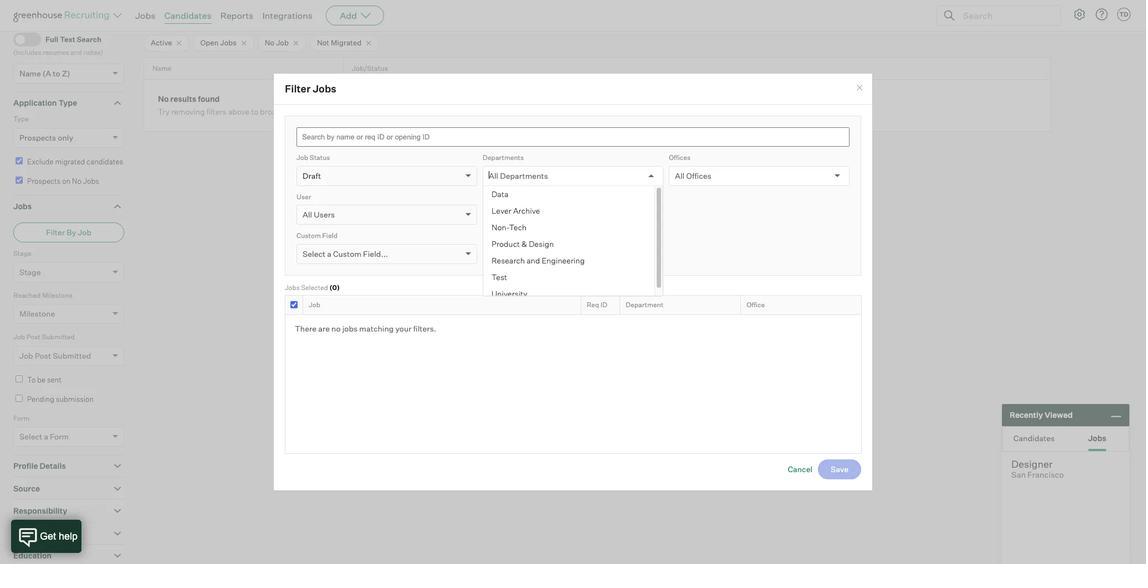Task type: describe. For each thing, give the bounding box(es) containing it.
draft
[[303, 171, 321, 181]]

1 vertical spatial post
[[35, 351, 51, 361]]

non-
[[492, 223, 509, 232]]

draft option
[[303, 171, 321, 181]]

no job
[[265, 38, 289, 47]]

prospect
[[156, 15, 188, 24]]

migrated
[[55, 157, 85, 166]]

jobs selected (0)
[[285, 284, 340, 292]]

on
[[62, 177, 70, 186]]

0 horizontal spatial to
[[53, 69, 60, 78]]

template
[[521, 248, 554, 258]]

none checkbox inside filter jobs "dialog"
[[291, 302, 298, 309]]

no prospect applications found
[[144, 15, 257, 24]]

to
[[27, 376, 36, 385]]

req id
[[587, 301, 608, 309]]

source
[[13, 484, 40, 494]]

by
[[67, 228, 76, 237]]

Search by name or req ID or opening ID field
[[297, 128, 850, 147]]

notes)
[[84, 48, 103, 57]]

To be sent checkbox
[[16, 376, 23, 383]]

job inside filter by job "button"
[[78, 228, 92, 237]]

removing
[[171, 107, 205, 117]]

0 horizontal spatial role
[[505, 210, 521, 220]]

prospects for prospects only
[[19, 133, 56, 142]]

filter jobs dialog
[[273, 73, 873, 492]]

bulk actions link
[[982, 11, 1051, 31]]

lever archive option
[[483, 203, 655, 219]]

all departments
[[489, 171, 548, 181]]

(includes
[[13, 48, 41, 57]]

designer san francisco
[[1012, 459, 1064, 481]]

designer
[[1012, 459, 1053, 471]]

lever
[[492, 206, 512, 215]]

non-tech
[[492, 223, 527, 232]]

Exclude migrated candidates checkbox
[[16, 157, 23, 165]]

type element
[[13, 114, 124, 156]]

bulk
[[994, 16, 1010, 25]]

candidates
[[164, 10, 212, 21]]

results
[[170, 94, 196, 104]]

user
[[297, 193, 311, 201]]

your inside no results found try removing filters above to broaden your search.
[[292, 107, 307, 117]]

select a custom field...
[[303, 249, 388, 259]]

prospects only option
[[19, 133, 73, 142]]

not migrated
[[317, 38, 362, 47]]

product
[[492, 239, 520, 249]]

add candidate
[[912, 16, 966, 25]]

all for all departments
[[489, 171, 499, 181]]

select for select a form
[[19, 433, 42, 442]]

all for all users
[[303, 210, 312, 220]]

1 vertical spatial milestone
[[19, 309, 55, 319]]

hiring team role
[[483, 193, 536, 201]]

san
[[1012, 471, 1026, 481]]

name (a to z) option
[[19, 69, 70, 78]]

francisco
[[1028, 471, 1064, 481]]

recently viewed
[[1010, 411, 1073, 420]]

department
[[626, 301, 664, 309]]

matching
[[359, 324, 394, 334]]

data option
[[483, 186, 655, 203]]

&
[[522, 239, 527, 249]]

engineering
[[542, 256, 585, 265]]

name for name
[[152, 64, 171, 73]]

product & design option
[[483, 236, 655, 253]]

all users
[[303, 210, 335, 220]]

Search text field
[[961, 7, 1051, 24]]

test option
[[483, 269, 655, 286]]

not
[[317, 38, 329, 47]]

0 vertical spatial offices
[[669, 154, 691, 162]]

full text search (includes resumes and notes)
[[13, 35, 103, 57]]

(0)
[[330, 284, 340, 292]]

found inside no results found try removing filters above to broaden your search.
[[198, 94, 220, 104]]

product & design
[[492, 239, 554, 249]]

add button
[[326, 6, 384, 26]]

filter for filter jobs
[[285, 83, 311, 95]]

integrations
[[262, 10, 313, 21]]

and inside the full text search (includes resumes and notes)
[[71, 48, 82, 57]]

id
[[601, 301, 608, 309]]

list box inside filter jobs "dialog"
[[483, 186, 663, 302]]

application
[[13, 98, 57, 107]]

td button
[[1116, 6, 1133, 23]]

1 horizontal spatial custom
[[333, 249, 362, 259]]

a for custom
[[327, 249, 332, 259]]

select for select a custom field...
[[303, 249, 326, 259]]

0 vertical spatial job post submitted
[[13, 333, 75, 342]]

pending
[[27, 395, 54, 404]]

try
[[158, 107, 170, 117]]

exclude
[[27, 157, 54, 166]]

0 vertical spatial form
[[13, 415, 30, 423]]

only
[[58, 133, 73, 142]]

reached milestone
[[13, 291, 73, 300]]

archive
[[513, 206, 540, 215]]

candidate
[[929, 16, 966, 25]]

exclude migrated candidates
[[27, 157, 123, 166]]

research and engineering
[[492, 256, 585, 265]]

selected
[[301, 284, 328, 292]]

td button
[[1118, 8, 1131, 21]]

1 vertical spatial type
[[13, 115, 29, 123]]

all for all offices
[[675, 171, 685, 181]]

add for add
[[340, 10, 357, 21]]

integrations link
[[262, 10, 313, 21]]

research
[[492, 256, 525, 265]]

to inside no results found try removing filters above to broaden your search.
[[251, 107, 259, 117]]

0 horizontal spatial custom
[[297, 232, 321, 240]]

open
[[200, 38, 219, 47]]

profile
[[13, 462, 38, 471]]

submission
[[56, 395, 94, 404]]

test
[[492, 273, 507, 282]]

any
[[489, 210, 503, 220]]

are
[[318, 324, 330, 334]]

and inside option
[[527, 256, 540, 265]]

(a
[[43, 69, 51, 78]]

include template jobs
[[493, 248, 571, 258]]

there are no jobs matching your filters.
[[295, 324, 436, 334]]

status
[[310, 154, 330, 162]]

no right on
[[72, 177, 82, 186]]

to be sent
[[27, 376, 61, 385]]

name for name (a to z)
[[19, 69, 41, 78]]

design
[[529, 239, 554, 249]]

your inside filter jobs "dialog"
[[396, 324, 412, 334]]

bulk actions
[[994, 16, 1040, 25]]



Task type: vqa. For each thing, say whether or not it's contained in the screenshot.
'Archive'
yes



Task type: locate. For each thing, give the bounding box(es) containing it.
1 vertical spatial jobs
[[342, 324, 358, 334]]

viewed
[[1045, 411, 1073, 420]]

select inside form element
[[19, 433, 42, 442]]

add up migrated
[[340, 10, 357, 21]]

0 vertical spatial custom
[[297, 232, 321, 240]]

team
[[504, 193, 521, 201]]

0 vertical spatial select
[[303, 249, 326, 259]]

close image
[[856, 84, 864, 93]]

prospects down exclude
[[27, 177, 61, 186]]

td
[[1120, 11, 1129, 18]]

1 vertical spatial filter
[[46, 228, 65, 237]]

0 vertical spatial milestone
[[42, 291, 73, 300]]

0 vertical spatial stage
[[13, 250, 32, 258]]

submitted up sent
[[53, 351, 91, 361]]

job status
[[297, 154, 330, 162]]

pending submission
[[27, 395, 94, 404]]

1 horizontal spatial filter
[[285, 83, 311, 95]]

job/status
[[352, 64, 388, 73]]

checkmark image
[[18, 35, 27, 43]]

1 horizontal spatial form
[[50, 433, 69, 442]]

1 vertical spatial custom
[[333, 249, 362, 259]]

filter by job button
[[13, 223, 124, 243]]

a inside form element
[[44, 433, 48, 442]]

0 horizontal spatial your
[[292, 107, 307, 117]]

select down custom field
[[303, 249, 326, 259]]

application type
[[13, 98, 77, 107]]

found
[[236, 15, 257, 24], [198, 94, 220, 104]]

add for add candidate
[[912, 16, 927, 25]]

field
[[322, 232, 338, 240]]

name
[[152, 64, 171, 73], [19, 69, 41, 78]]

0 horizontal spatial name
[[19, 69, 41, 78]]

1 horizontal spatial type
[[58, 98, 77, 107]]

found up 'filters'
[[198, 94, 220, 104]]

1 horizontal spatial your
[[396, 324, 412, 334]]

and
[[71, 48, 82, 57], [527, 256, 540, 265]]

form up details
[[50, 433, 69, 442]]

0 horizontal spatial filter
[[46, 228, 65, 237]]

actions
[[1012, 16, 1040, 25]]

type down application
[[13, 115, 29, 123]]

jobs right "design"
[[555, 248, 571, 258]]

type
[[58, 98, 77, 107], [13, 115, 29, 123]]

1 vertical spatial role
[[505, 210, 521, 220]]

no left prospect
[[144, 15, 154, 24]]

jobs link
[[135, 10, 156, 21]]

select inside filter jobs "dialog"
[[303, 249, 326, 259]]

no for no prospect applications found
[[144, 15, 154, 24]]

0 horizontal spatial and
[[71, 48, 82, 57]]

prospects
[[19, 133, 56, 142], [27, 177, 61, 186]]

tech
[[509, 223, 527, 232]]

prospects on no jobs
[[27, 177, 99, 186]]

1 vertical spatial your
[[396, 324, 412, 334]]

all
[[489, 171, 499, 181], [675, 171, 685, 181], [303, 210, 312, 220]]

1 vertical spatial found
[[198, 94, 220, 104]]

search.
[[309, 107, 335, 117]]

custom down field
[[333, 249, 362, 259]]

full
[[45, 35, 58, 44]]

Pending submission checkbox
[[16, 395, 23, 403]]

no
[[144, 15, 154, 24], [265, 38, 275, 47], [158, 94, 169, 104], [72, 177, 82, 186]]

1 horizontal spatial all
[[489, 171, 499, 181]]

above
[[228, 107, 250, 117]]

recently
[[1010, 411, 1043, 420]]

stage element
[[13, 249, 124, 290]]

0 vertical spatial role
[[522, 193, 536, 201]]

no for no job
[[265, 38, 275, 47]]

departments up the team
[[500, 171, 548, 181]]

text
[[60, 35, 75, 44]]

found right applications
[[236, 15, 257, 24]]

1 vertical spatial offices
[[687, 171, 712, 181]]

1 vertical spatial stage
[[19, 268, 41, 277]]

prospects for prospects on no jobs
[[27, 177, 61, 186]]

a down field
[[327, 249, 332, 259]]

job
[[276, 38, 289, 47], [297, 154, 308, 162], [78, 228, 92, 237], [309, 301, 321, 309], [13, 333, 25, 342], [19, 351, 33, 361]]

None checkbox
[[291, 302, 298, 309]]

a up profile details
[[44, 433, 48, 442]]

1 horizontal spatial add
[[912, 16, 927, 25]]

0 horizontal spatial a
[[44, 433, 48, 442]]

no for no results found try removing filters above to broaden your search.
[[158, 94, 169, 104]]

non-tech option
[[483, 219, 655, 236]]

to
[[53, 69, 60, 78], [251, 107, 259, 117]]

1 vertical spatial submitted
[[53, 351, 91, 361]]

1 vertical spatial and
[[527, 256, 540, 265]]

1 vertical spatial job post submitted
[[19, 351, 91, 361]]

0 horizontal spatial add
[[340, 10, 357, 21]]

1 horizontal spatial found
[[236, 15, 257, 24]]

be
[[37, 376, 45, 385]]

select up the profile on the bottom left of page
[[19, 433, 42, 442]]

0 horizontal spatial found
[[198, 94, 220, 104]]

job post submitted
[[13, 333, 75, 342], [19, 351, 91, 361]]

filter inside "dialog"
[[285, 83, 311, 95]]

form
[[13, 415, 30, 423], [50, 433, 69, 442]]

0 horizontal spatial form
[[13, 415, 30, 423]]

0 vertical spatial prospects
[[19, 133, 56, 142]]

form element
[[13, 413, 124, 455]]

users
[[314, 210, 335, 220]]

0 horizontal spatial jobs
[[342, 324, 358, 334]]

lever archive
[[492, 206, 540, 215]]

None field
[[489, 167, 492, 185]]

type down the z)
[[58, 98, 77, 107]]

prospects inside type element
[[19, 133, 56, 142]]

custom left field
[[297, 232, 321, 240]]

filters
[[207, 107, 227, 117]]

submitted down reached milestone element
[[42, 333, 75, 342]]

your left filters.
[[396, 324, 412, 334]]

0 vertical spatial departments
[[483, 154, 524, 162]]

0 vertical spatial your
[[292, 107, 307, 117]]

university
[[492, 289, 528, 299]]

hiring
[[483, 193, 502, 201]]

1 vertical spatial departments
[[500, 171, 548, 181]]

a inside filter jobs "dialog"
[[327, 249, 332, 259]]

0 vertical spatial and
[[71, 48, 82, 57]]

list box
[[483, 186, 663, 302]]

filter
[[285, 83, 311, 95], [46, 228, 65, 237]]

1 horizontal spatial to
[[251, 107, 259, 117]]

reached milestone element
[[13, 290, 124, 332]]

1 vertical spatial select
[[19, 433, 42, 442]]

pipeline tasks
[[13, 529, 68, 539]]

0 horizontal spatial all
[[303, 210, 312, 220]]

prospects up exclude
[[19, 133, 56, 142]]

0 horizontal spatial select
[[19, 433, 42, 442]]

jobs right no on the bottom of page
[[342, 324, 358, 334]]

2 horizontal spatial all
[[675, 171, 685, 181]]

role up archive
[[522, 193, 536, 201]]

departments up all departments
[[483, 154, 524, 162]]

candidates link
[[164, 10, 212, 21]]

office
[[747, 301, 765, 309]]

no results found try removing filters above to broaden your search.
[[158, 94, 335, 117]]

1 horizontal spatial name
[[152, 64, 171, 73]]

open jobs
[[200, 38, 237, 47]]

no up try
[[158, 94, 169, 104]]

cancel link
[[788, 465, 813, 474]]

and down "design"
[[527, 256, 540, 265]]

0 vertical spatial jobs
[[555, 248, 571, 258]]

applications
[[190, 15, 234, 24]]

1 horizontal spatial select
[[303, 249, 326, 259]]

custom
[[297, 232, 321, 240], [333, 249, 362, 259]]

your
[[292, 107, 307, 117], [396, 324, 412, 334]]

0 vertical spatial found
[[236, 15, 257, 24]]

filter left by at the top left of the page
[[46, 228, 65, 237]]

configure image
[[1073, 8, 1087, 21]]

1 vertical spatial to
[[251, 107, 259, 117]]

departments
[[483, 154, 524, 162], [500, 171, 548, 181]]

milestone down the reached milestone on the left bottom of the page
[[19, 309, 55, 319]]

filter for filter by job
[[46, 228, 65, 237]]

milestone down stage element
[[42, 291, 73, 300]]

to right above
[[251, 107, 259, 117]]

tasks
[[45, 529, 68, 539]]

role up non-tech
[[505, 210, 521, 220]]

0 vertical spatial filter
[[285, 83, 311, 95]]

reports link
[[220, 10, 254, 21]]

post
[[26, 333, 40, 342], [35, 351, 51, 361]]

pipeline
[[13, 529, 44, 539]]

0 vertical spatial post
[[26, 333, 40, 342]]

filter by job
[[46, 228, 92, 237]]

1 horizontal spatial jobs
[[555, 248, 571, 258]]

greenhouse recruiting image
[[13, 9, 113, 22]]

custom field
[[297, 232, 338, 240]]

name down active
[[152, 64, 171, 73]]

name left (a
[[19, 69, 41, 78]]

job post submitted up sent
[[19, 351, 91, 361]]

name (a to z)
[[19, 69, 70, 78]]

a for form
[[44, 433, 48, 442]]

role
[[522, 193, 536, 201], [505, 210, 521, 220]]

no down the integrations
[[265, 38, 275, 47]]

milestone
[[42, 291, 73, 300], [19, 309, 55, 319]]

form down the pending submission checkbox at the left bottom of page
[[13, 415, 30, 423]]

add
[[340, 10, 357, 21], [912, 16, 927, 25]]

0 vertical spatial to
[[53, 69, 60, 78]]

reached
[[13, 291, 41, 300]]

responsibility
[[13, 507, 67, 516]]

job post submitted down reached milestone element
[[13, 333, 75, 342]]

research and engineering option
[[483, 253, 655, 269]]

broaden
[[260, 107, 290, 117]]

university option
[[483, 286, 655, 302]]

1 horizontal spatial a
[[327, 249, 332, 259]]

0 horizontal spatial type
[[13, 115, 29, 123]]

filter up broaden
[[285, 83, 311, 95]]

0 vertical spatial type
[[58, 98, 77, 107]]

post up to be sent
[[35, 351, 51, 361]]

post down "reached"
[[26, 333, 40, 342]]

add left the candidate
[[912, 16, 927, 25]]

Prospects on No Jobs checkbox
[[16, 177, 23, 184]]

jobs
[[555, 248, 571, 258], [342, 324, 358, 334]]

active
[[151, 38, 172, 47]]

list box containing data
[[483, 186, 663, 302]]

no inside no results found try removing filters above to broaden your search.
[[158, 94, 169, 104]]

migrated
[[331, 38, 362, 47]]

1 horizontal spatial and
[[527, 256, 540, 265]]

1 vertical spatial prospects
[[27, 177, 61, 186]]

0 vertical spatial submitted
[[42, 333, 75, 342]]

Search candidates field
[[13, 11, 124, 29]]

your left the search. at left top
[[292, 107, 307, 117]]

resumes
[[43, 48, 69, 57]]

jobs
[[135, 10, 156, 21], [220, 38, 237, 47], [313, 83, 337, 95], [83, 177, 99, 186], [13, 202, 32, 211], [285, 284, 300, 292], [1089, 434, 1107, 443]]

no
[[332, 324, 341, 334]]

prospects only
[[19, 133, 73, 142]]

1 vertical spatial a
[[44, 433, 48, 442]]

and down text
[[71, 48, 82, 57]]

add inside popup button
[[340, 10, 357, 21]]

1 vertical spatial form
[[50, 433, 69, 442]]

filter inside "button"
[[46, 228, 65, 237]]

z)
[[62, 69, 70, 78]]

0 vertical spatial a
[[327, 249, 332, 259]]

1 horizontal spatial role
[[522, 193, 536, 201]]

include
[[493, 248, 520, 258]]

job post submitted element
[[13, 332, 124, 374]]

to left the z)
[[53, 69, 60, 78]]



